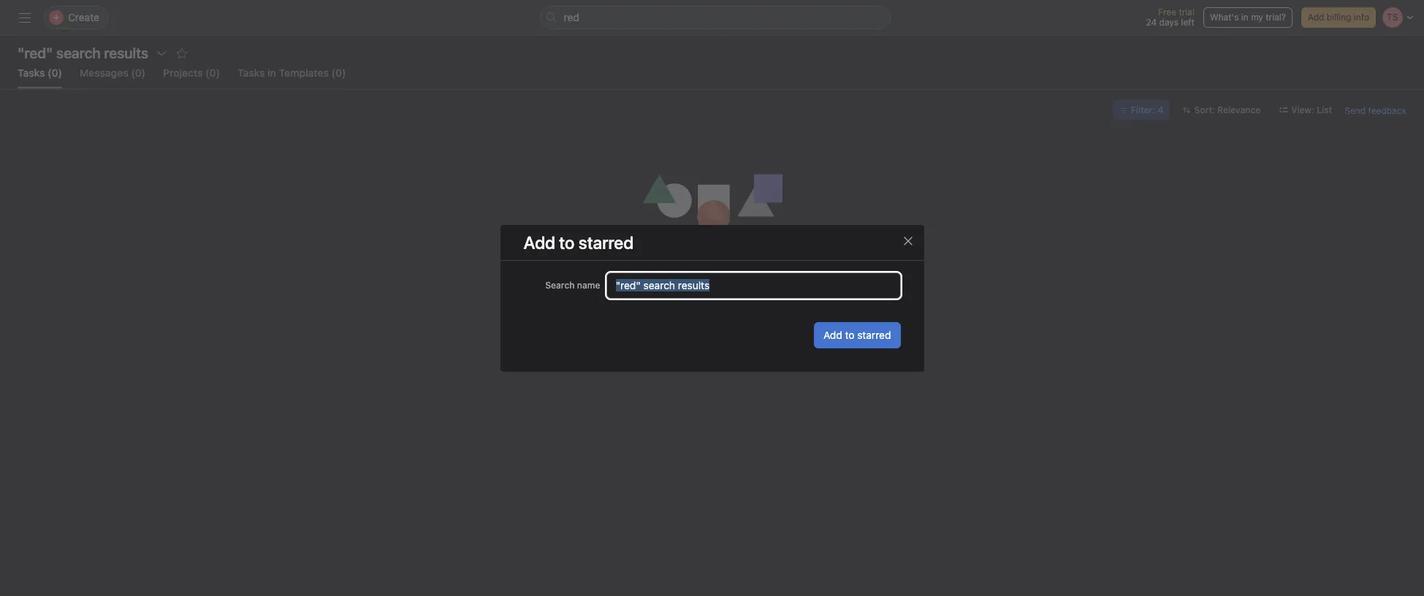 Task type: describe. For each thing, give the bounding box(es) containing it.
using
[[713, 281, 739, 294]]

days
[[1160, 17, 1179, 28]]

add to starred image
[[176, 48, 188, 59]]

add to starred button
[[814, 322, 901, 348]]

0 horizontal spatial add to starred
[[524, 232, 634, 253]]

add to starred inside button
[[824, 329, 892, 341]]

close image
[[902, 235, 914, 247]]

different
[[741, 281, 781, 294]]

templates
[[279, 67, 329, 79]]

billing
[[1327, 12, 1352, 23]]

filter: 4
[[1132, 105, 1164, 116]]

keywords.
[[784, 281, 832, 294]]

projects (0)
[[163, 67, 220, 79]]

in for what's
[[1242, 12, 1249, 23]]

send feedback link
[[1345, 103, 1407, 117]]

trial?
[[1266, 12, 1287, 23]]

your search
[[727, 249, 804, 266]]

starred inside add to starred button
[[858, 329, 892, 341]]

add billing info button
[[1302, 7, 1377, 28]]

in for tasks
[[268, 67, 276, 79]]

"red" search results
[[18, 45, 148, 61]]

messages
[[80, 67, 128, 79]]

no tasks match your search
[[621, 249, 804, 266]]

projects
[[163, 67, 203, 79]]

tasks in templates (0)
[[238, 67, 346, 79]]

search results
[[56, 45, 148, 61]]

tasks (0)
[[18, 67, 62, 79]]

4
[[1158, 105, 1164, 116]]

messages (0)
[[80, 67, 146, 79]]

tab list containing tasks (0)
[[18, 65, 346, 89]]

free
[[1159, 7, 1177, 18]]

trial
[[1179, 7, 1195, 18]]

no
[[621, 249, 640, 266]]

add inside button
[[824, 329, 843, 341]]

tasks
[[643, 249, 678, 266]]

add inside button
[[1309, 12, 1325, 23]]

name
[[577, 280, 601, 291]]

(0) for messages (0)
[[131, 67, 146, 79]]

red button
[[540, 6, 891, 29]]



Task type: vqa. For each thing, say whether or not it's contained in the screenshot.
Pronouns
no



Task type: locate. For each thing, give the bounding box(es) containing it.
in
[[1242, 12, 1249, 23], [268, 67, 276, 79]]

1 horizontal spatial add
[[824, 329, 843, 341]]

4 (0) from the left
[[332, 67, 346, 79]]

match
[[682, 249, 723, 266]]

my
[[1252, 12, 1264, 23]]

1 horizontal spatial starred
[[858, 329, 892, 341]]

1 vertical spatial in
[[268, 67, 276, 79]]

0 vertical spatial starred
[[579, 232, 634, 253]]

0 vertical spatial add
[[1309, 12, 1325, 23]]

(0) right messages
[[131, 67, 146, 79]]

add to starred up the search name
[[524, 232, 634, 253]]

(0) right templates
[[332, 67, 346, 79]]

2 vertical spatial add
[[824, 329, 843, 341]]

1 horizontal spatial in
[[1242, 12, 1249, 23]]

"red"
[[18, 45, 53, 61]]

add billing info
[[1309, 12, 1370, 23]]

(0) for projects (0)
[[206, 67, 220, 79]]

0 horizontal spatial to
[[559, 232, 575, 253]]

tasks
[[18, 67, 45, 79], [238, 67, 265, 79]]

1 (0) from the left
[[48, 67, 62, 79]]

None text field
[[606, 272, 901, 299]]

1 horizontal spatial tasks
[[238, 67, 265, 79]]

search name
[[546, 280, 601, 291]]

starred
[[579, 232, 634, 253], [858, 329, 892, 341]]

tab list
[[18, 65, 346, 89]]

1 horizontal spatial to
[[845, 329, 855, 341]]

(0)
[[48, 67, 62, 79], [131, 67, 146, 79], [206, 67, 220, 79], [332, 67, 346, 79]]

info
[[1355, 12, 1370, 23]]

red list box
[[540, 6, 891, 29]]

filter:
[[1132, 105, 1156, 116]]

add down keywords.
[[824, 329, 843, 341]]

1 vertical spatial starred
[[858, 329, 892, 341]]

add to starred down keywords.
[[824, 329, 892, 341]]

2 horizontal spatial add
[[1309, 12, 1325, 23]]

0 horizontal spatial in
[[268, 67, 276, 79]]

add to starred
[[524, 232, 634, 253], [824, 329, 892, 341]]

0 vertical spatial add to starred
[[524, 232, 634, 253]]

search
[[546, 280, 575, 291]]

add left billing
[[1309, 12, 1325, 23]]

send
[[1345, 105, 1366, 116]]

add up search
[[524, 232, 556, 253]]

left
[[1182, 17, 1195, 28]]

1 tasks from the left
[[18, 67, 45, 79]]

free trial 24 days left
[[1147, 7, 1195, 28]]

filter: 4 button
[[1113, 100, 1171, 121]]

1 vertical spatial to
[[845, 329, 855, 341]]

3 (0) from the left
[[206, 67, 220, 79]]

(0) right projects
[[206, 67, 220, 79]]

to inside button
[[845, 329, 855, 341]]

red
[[564, 11, 580, 23]]

to
[[559, 232, 575, 253], [845, 329, 855, 341]]

24
[[1147, 17, 1157, 28]]

feedback
[[1369, 105, 1407, 116]]

send feedback
[[1345, 105, 1407, 116]]

in inside button
[[1242, 12, 1249, 23]]

in left my
[[1242, 12, 1249, 23]]

less
[[640, 281, 658, 294]]

being
[[610, 281, 637, 294]]

(0) for tasks (0)
[[48, 67, 62, 79]]

what's in my trial? button
[[1204, 7, 1293, 28]]

2 (0) from the left
[[131, 67, 146, 79]]

what's
[[1211, 12, 1239, 23]]

1 vertical spatial add to starred
[[824, 329, 892, 341]]

(0) down '"red"'
[[48, 67, 62, 79]]

0 horizontal spatial starred
[[579, 232, 634, 253]]

or
[[700, 281, 710, 294]]

1 horizontal spatial add to starred
[[824, 329, 892, 341]]

tasks for tasks in templates (0)
[[238, 67, 265, 79]]

tasks for tasks (0)
[[18, 67, 45, 79]]

what's in my trial?
[[1211, 12, 1287, 23]]

0 horizontal spatial tasks
[[18, 67, 45, 79]]

try being less specific or using different keywords.
[[593, 281, 832, 294]]

tasks left templates
[[238, 67, 265, 79]]

0 horizontal spatial add
[[524, 232, 556, 253]]

add
[[1309, 12, 1325, 23], [524, 232, 556, 253], [824, 329, 843, 341]]

tasks down '"red"'
[[18, 67, 45, 79]]

1 vertical spatial add
[[524, 232, 556, 253]]

0 vertical spatial to
[[559, 232, 575, 253]]

0 vertical spatial in
[[1242, 12, 1249, 23]]

specific
[[661, 281, 698, 294]]

2 tasks from the left
[[238, 67, 265, 79]]

try
[[593, 281, 608, 294]]

in left templates
[[268, 67, 276, 79]]



